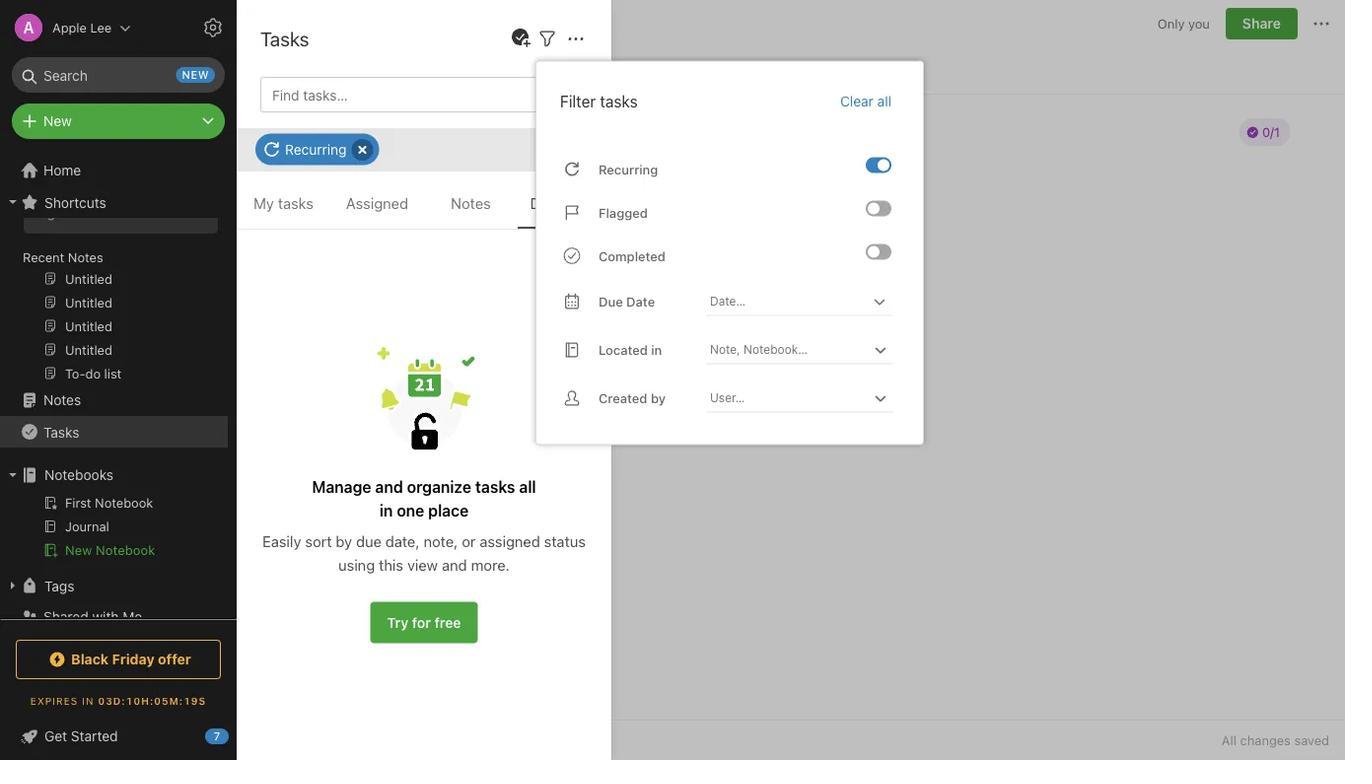 Task type: locate. For each thing, give the bounding box(es) containing it.
expires
[[30, 696, 78, 707]]

due dates
[[531, 195, 599, 212]]

with
[[92, 609, 119, 626]]

1 horizontal spatial tasks
[[476, 478, 516, 496]]

due left dates
[[531, 195, 558, 212]]

flagged image
[[868, 203, 880, 215]]

in
[[652, 343, 662, 357], [380, 501, 393, 520]]

or right stack
[[169, 187, 181, 202]]

on inside icon on a note, notebook, stack or tag to add it here.
[[137, 170, 152, 184]]

1 horizontal spatial and
[[442, 557, 467, 574]]

home link
[[0, 155, 237, 186]]

new inside button
[[65, 543, 92, 558]]

or
[[169, 187, 181, 202], [462, 533, 476, 551]]

by left due
[[336, 533, 352, 551]]

1 horizontal spatial recurring
[[599, 162, 658, 176]]

03d:10h:05m:19s
[[98, 696, 206, 707]]

0 horizontal spatial on
[[137, 170, 152, 184]]

easily
[[263, 533, 301, 551]]

and inside easily sort by due date, note, or assigned status using this view and more.
[[442, 557, 467, 574]]

new for new notebook
[[65, 543, 92, 558]]

created by
[[599, 391, 666, 406]]

due left date on the left
[[599, 294, 623, 309]]

0 vertical spatial all
[[878, 93, 892, 109]]

and
[[375, 478, 403, 496], [442, 557, 467, 574]]

recurring up flagged
[[599, 162, 658, 176]]

date,
[[386, 533, 420, 551]]

1 vertical spatial all
[[519, 478, 536, 496]]

15,
[[376, 61, 394, 77]]

note, up tag
[[36, 187, 66, 202]]

new up home
[[43, 113, 72, 129]]

0 horizontal spatial all
[[519, 478, 536, 496]]

place
[[428, 501, 469, 520]]

new notebook group
[[0, 491, 228, 570]]

0 vertical spatial note,
[[36, 187, 66, 202]]

2023
[[398, 61, 431, 77]]

expand note image
[[251, 12, 274, 36]]

0 horizontal spatial tasks
[[43, 424, 79, 440]]

0 horizontal spatial or
[[169, 187, 181, 202]]

1 horizontal spatial due
[[599, 294, 623, 309]]

user…
[[710, 391, 745, 405]]

1 vertical spatial recurring
[[599, 162, 658, 176]]

shared
[[43, 609, 89, 626]]

icon on a note, notebook, stack or tag to add it here.
[[36, 170, 181, 220]]

tags button
[[0, 570, 228, 602]]

last
[[253, 61, 280, 77]]

or up more.
[[462, 533, 476, 551]]

0 horizontal spatial tasks
[[278, 195, 314, 212]]

view
[[408, 557, 438, 574]]

due inside button
[[531, 195, 558, 212]]

0 horizontal spatial by
[[336, 533, 352, 551]]

friday
[[112, 652, 155, 668]]

in left one on the bottom left of the page
[[380, 501, 393, 520]]

started
[[71, 729, 118, 745]]

a
[[155, 170, 162, 184]]

expand tags image
[[5, 578, 21, 594]]

completed
[[599, 248, 666, 263]]

1 vertical spatial new
[[65, 543, 92, 558]]

and up one on the bottom left of the page
[[375, 478, 403, 496]]

notes right recent
[[68, 250, 103, 264]]

or for stack
[[169, 187, 181, 202]]

new
[[43, 113, 72, 129], [65, 543, 92, 558]]

1 vertical spatial on
[[137, 170, 152, 184]]

0 vertical spatial recurring
[[285, 141, 347, 157]]

0 vertical spatial due
[[531, 195, 558, 212]]

1 horizontal spatial on
[[327, 61, 343, 77]]

on left "a"
[[137, 170, 152, 184]]

notes inside 'button'
[[451, 195, 491, 212]]

Account field
[[0, 8, 131, 47]]

only
[[1158, 16, 1185, 31]]

notes right assigned
[[451, 195, 491, 212]]

in inside manage and organize tasks all in one place
[[380, 501, 393, 520]]

tasks button
[[0, 416, 228, 448]]

1 vertical spatial or
[[462, 533, 476, 551]]

More actions and view options field
[[559, 26, 588, 51]]

get
[[44, 729, 67, 745]]

date…
[[710, 295, 746, 308]]

tasks up edited
[[260, 27, 309, 50]]

recent
[[23, 250, 64, 264]]

due
[[531, 195, 558, 212], [599, 294, 623, 309]]

1 vertical spatial by
[[336, 533, 352, 551]]

tasks right filter
[[600, 92, 638, 111]]

Note Editor text field
[[237, 95, 1346, 720]]

2 horizontal spatial tasks
[[600, 92, 638, 111]]

it
[[100, 205, 108, 220]]

or inside easily sort by due date, note, or assigned status using this view and more.
[[462, 533, 476, 551]]

by inside easily sort by due date, note, or assigned status using this view and more.
[[336, 533, 352, 551]]

try for free button
[[370, 602, 478, 644]]

all inside manage and organize tasks all in one place
[[519, 478, 536, 496]]

1 vertical spatial due
[[599, 294, 623, 309]]

0 vertical spatial notes
[[451, 195, 491, 212]]

get started
[[44, 729, 118, 745]]

0 horizontal spatial due
[[531, 195, 558, 212]]

0 vertical spatial or
[[169, 187, 181, 202]]

tasks inside manage and organize tasks all in one place
[[476, 478, 516, 496]]

tree
[[0, 97, 237, 677]]

0 vertical spatial and
[[375, 478, 403, 496]]

1 vertical spatial tasks
[[43, 424, 79, 440]]

1 horizontal spatial or
[[462, 533, 476, 551]]

group
[[0, 128, 228, 393]]

0 vertical spatial in
[[652, 343, 662, 357]]

due for due dates
[[531, 195, 558, 212]]

1 horizontal spatial in
[[652, 343, 662, 357]]

tasks right my
[[278, 195, 314, 212]]

1 horizontal spatial all
[[878, 93, 892, 109]]

nov
[[347, 61, 372, 77]]

on
[[327, 61, 343, 77], [137, 170, 152, 184]]

0 horizontal spatial recurring
[[285, 141, 347, 157]]

new search field
[[26, 57, 215, 93]]

by right created
[[651, 391, 666, 406]]

in right 'located'
[[652, 343, 662, 357]]

recurring
[[285, 141, 347, 157], [599, 162, 658, 176]]

1 vertical spatial tasks
[[278, 195, 314, 212]]

black friday offer
[[71, 652, 191, 668]]

date
[[627, 294, 655, 309]]

1 vertical spatial in
[[380, 501, 393, 520]]

sort
[[305, 533, 332, 551]]

1 vertical spatial and
[[442, 557, 467, 574]]

apple lee
[[52, 20, 112, 35]]

on left nov
[[327, 61, 343, 77]]

tasks right organize
[[476, 478, 516, 496]]

all up assigned
[[519, 478, 536, 496]]

1 horizontal spatial note,
[[424, 533, 458, 551]]

tasks inside button
[[278, 195, 314, 212]]

0 vertical spatial tasks
[[600, 92, 638, 111]]

my tasks
[[254, 195, 314, 212]]

expires in 03d:10h:05m:19s
[[30, 696, 206, 707]]

tasks up notebooks
[[43, 424, 79, 440]]

notes
[[451, 195, 491, 212], [68, 250, 103, 264], [43, 392, 81, 408]]

shared with me link
[[0, 602, 228, 633]]

note, inside icon on a note, notebook, stack or tag to add it here.
[[36, 187, 66, 202]]

0 horizontal spatial and
[[375, 478, 403, 496]]

0 horizontal spatial note,
[[36, 187, 66, 202]]

0 vertical spatial on
[[327, 61, 343, 77]]

new notebook button
[[0, 539, 228, 562]]

for
[[412, 615, 431, 631]]

edited
[[283, 61, 324, 77]]

and right view at the left
[[442, 557, 467, 574]]

1 vertical spatial note,
[[424, 533, 458, 551]]

all right clear
[[878, 93, 892, 109]]

new up tags
[[65, 543, 92, 558]]

0 vertical spatial by
[[651, 391, 666, 406]]

filter
[[560, 92, 596, 111]]

or for note,
[[462, 533, 476, 551]]

note, notebook…
[[710, 343, 808, 357]]

changes
[[1241, 734, 1291, 748]]

all
[[878, 93, 892, 109], [519, 478, 536, 496]]

try for free
[[387, 615, 461, 631]]

assigned button
[[331, 191, 424, 229]]

more actions and view options image
[[564, 27, 588, 51]]

new inside "popup button"
[[43, 113, 72, 129]]

1 horizontal spatial tasks
[[260, 27, 309, 50]]

tasks
[[260, 27, 309, 50], [43, 424, 79, 440]]

tags
[[44, 578, 74, 594]]

tasks for my tasks
[[278, 195, 314, 212]]

or inside icon on a note, notebook, stack or tag to add it here.
[[169, 187, 181, 202]]

recurring up my tasks at the top of the page
[[285, 141, 347, 157]]

and inside manage and organize tasks all in one place
[[375, 478, 403, 496]]

new for new
[[43, 113, 72, 129]]

0 horizontal spatial in
[[380, 501, 393, 520]]

Filter tasks field
[[536, 26, 559, 51]]

0 vertical spatial new
[[43, 113, 72, 129]]

2 vertical spatial tasks
[[476, 478, 516, 496]]

note, up view at the left
[[424, 533, 458, 551]]

due for due date
[[599, 294, 623, 309]]

created
[[599, 391, 648, 406]]

notes up tasks button
[[43, 392, 81, 408]]

flagged
[[599, 205, 648, 220]]



Task type: vqa. For each thing, say whether or not it's contained in the screenshot.
new popup button
yes



Task type: describe. For each thing, give the bounding box(es) containing it.
recurring image
[[878, 159, 890, 171]]

Located in field
[[706, 336, 912, 365]]

due dates button
[[518, 191, 612, 229]]

clear all button
[[839, 89, 894, 113]]

on inside 'note window' element
[[327, 61, 343, 77]]

Help and Learning task checklist field
[[0, 721, 237, 753]]

shortcuts button
[[0, 186, 228, 218]]

settings image
[[201, 16, 225, 39]]

recurring button
[[256, 134, 379, 165]]

new task image
[[509, 27, 533, 50]]

tag
[[36, 205, 55, 220]]

notebook
[[96, 543, 155, 558]]

note, inside easily sort by due date, note, or assigned status using this view and more.
[[424, 533, 458, 551]]

all changes saved
[[1222, 734, 1330, 748]]

lee
[[90, 20, 112, 35]]

to
[[58, 205, 70, 220]]

stack
[[133, 187, 165, 202]]

black
[[71, 652, 109, 668]]

easily sort by due date, note, or assigned status using this view and more.
[[263, 533, 586, 574]]

Find tasks… text field
[[264, 79, 543, 111]]

Search text field
[[26, 57, 211, 93]]

notebooks
[[44, 467, 114, 483]]

organize
[[407, 478, 472, 496]]

completed image
[[868, 246, 880, 258]]

tasks inside button
[[43, 424, 79, 440]]

expand notebooks image
[[5, 468, 21, 483]]

notes button
[[424, 191, 518, 229]]

clear all
[[841, 93, 892, 109]]

you
[[1189, 16, 1211, 31]]

click to collapse image
[[229, 724, 244, 748]]

due
[[356, 533, 382, 551]]

new button
[[12, 104, 225, 139]]

notebook…
[[744, 343, 808, 357]]

all inside button
[[878, 93, 892, 109]]

saved
[[1295, 734, 1330, 748]]

one
[[397, 501, 425, 520]]

2 vertical spatial notes
[[43, 392, 81, 408]]

more.
[[471, 557, 510, 574]]

manage and organize tasks all in one place
[[312, 478, 536, 520]]

my tasks button
[[237, 191, 331, 229]]

add
[[74, 205, 97, 220]]

manage
[[312, 478, 372, 496]]

icon
[[108, 170, 133, 184]]

Created by field
[[706, 384, 912, 413]]

share
[[1243, 15, 1282, 32]]

assigned
[[346, 195, 409, 212]]

home
[[43, 162, 81, 179]]

filter tasks
[[560, 92, 638, 111]]

offer
[[158, 652, 191, 668]]

apple
[[52, 20, 87, 35]]

1 vertical spatial notes
[[68, 250, 103, 264]]

group containing icon on a note, notebook, stack or tag to add it here.
[[0, 128, 228, 393]]

recent notes
[[23, 250, 103, 264]]

assigned
[[480, 533, 540, 551]]

 Date picker field
[[706, 288, 912, 316]]

free
[[435, 615, 461, 631]]

tree containing home
[[0, 97, 237, 677]]

tasks for filter tasks
[[600, 92, 638, 111]]

notebook,
[[69, 187, 130, 202]]

this
[[379, 557, 404, 574]]

note,
[[710, 343, 741, 357]]

due date
[[599, 294, 655, 309]]

shortcuts
[[44, 194, 106, 210]]

try
[[387, 615, 409, 631]]

only you
[[1158, 16, 1211, 31]]

dates
[[562, 195, 599, 212]]

1 horizontal spatial by
[[651, 391, 666, 406]]

0 vertical spatial tasks
[[260, 27, 309, 50]]

filter tasks image
[[536, 27, 559, 51]]

located in
[[599, 343, 662, 357]]

my
[[254, 195, 274, 212]]

new
[[182, 69, 209, 81]]

new notebook
[[65, 543, 155, 558]]

all
[[1222, 734, 1237, 748]]

note window element
[[237, 0, 1346, 761]]

share button
[[1226, 8, 1298, 39]]

recurring inside button
[[285, 141, 347, 157]]

notebooks link
[[0, 460, 228, 491]]

in
[[82, 696, 94, 707]]

status
[[544, 533, 586, 551]]

shared with me
[[43, 609, 142, 626]]

last edited on nov 15, 2023
[[253, 61, 431, 77]]

located
[[599, 343, 648, 357]]

here.
[[111, 205, 142, 220]]

using
[[339, 557, 375, 574]]

7
[[214, 731, 220, 743]]

notes link
[[0, 385, 228, 416]]



